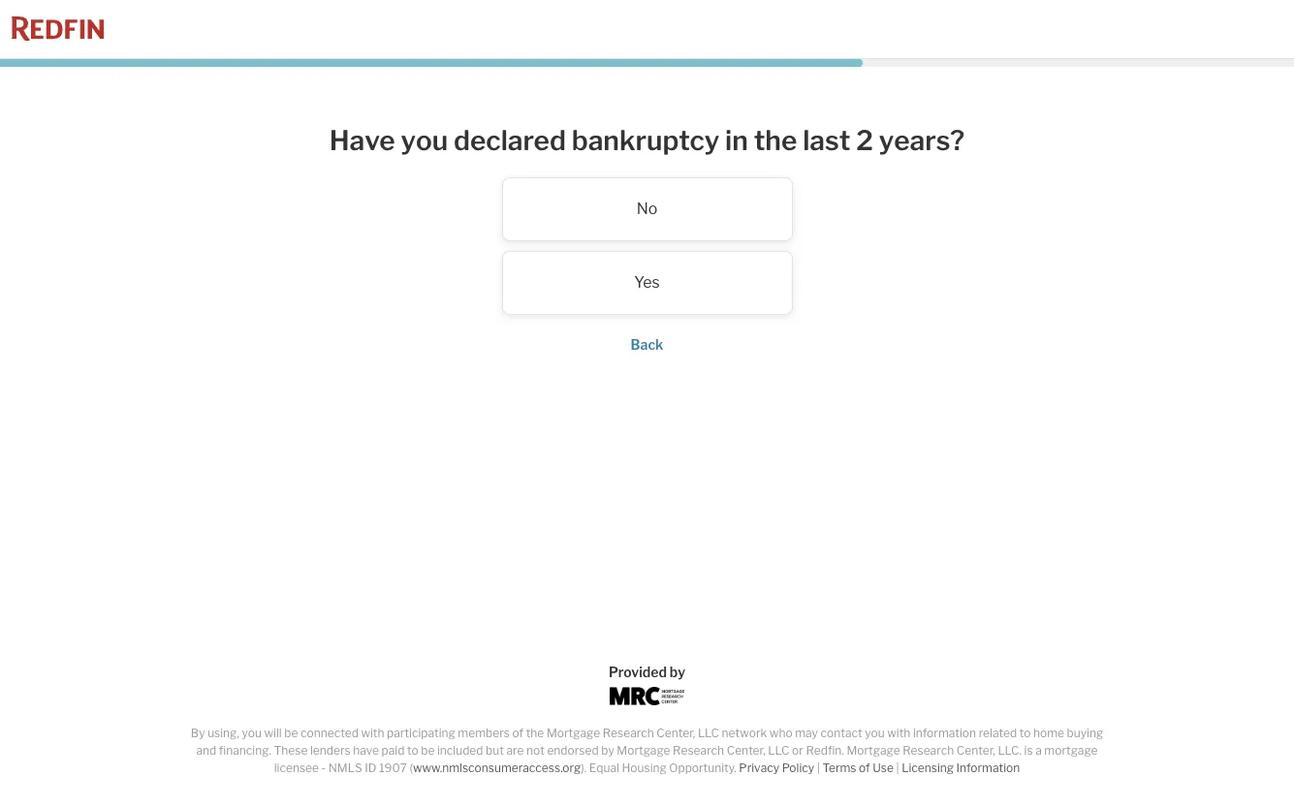 Task type: locate. For each thing, give the bounding box(es) containing it.
a
[[1035, 743, 1042, 758]]

mortgage up endorsed
[[547, 726, 600, 741]]

you
[[401, 124, 448, 157], [242, 726, 262, 741], [865, 726, 885, 741]]

to up the (
[[407, 743, 418, 758]]

1 horizontal spatial you
[[401, 124, 448, 157]]

research up licensing
[[903, 743, 954, 758]]

center, down network
[[727, 743, 766, 758]]

have you declared bankruptcy in the last 2 years?
[[329, 124, 965, 157]]

0 horizontal spatial of
[[512, 726, 524, 741]]

1 horizontal spatial |
[[896, 761, 899, 775]]

you up financing.
[[242, 726, 262, 741]]

be down participating
[[421, 743, 435, 758]]

1 vertical spatial be
[[421, 743, 435, 758]]

mortgage up housing
[[617, 743, 670, 758]]

but
[[486, 743, 504, 758]]

research
[[603, 726, 654, 741], [673, 743, 724, 758], [903, 743, 954, 758]]

may
[[795, 726, 818, 741]]

center, up information
[[956, 743, 995, 758]]

back button
[[631, 336, 663, 352]]

mortgage
[[547, 726, 600, 741], [617, 743, 670, 758], [847, 743, 900, 758]]

1 horizontal spatial llc
[[768, 743, 789, 758]]

1 horizontal spatial be
[[421, 743, 435, 758]]

1 horizontal spatial to
[[1019, 726, 1031, 741]]

policy
[[782, 761, 814, 775]]

provided
[[609, 664, 667, 680]]

1 horizontal spatial mortgage
[[617, 743, 670, 758]]

|
[[817, 761, 820, 775], [896, 761, 899, 775]]

with up have
[[361, 726, 384, 741]]

declared
[[454, 124, 566, 157]]

| down redfin.
[[817, 761, 820, 775]]

home
[[1033, 726, 1064, 741]]

nmls
[[328, 761, 362, 775]]

the
[[754, 124, 797, 157], [526, 726, 544, 741]]

with up use
[[887, 726, 911, 741]]

by
[[670, 664, 685, 680], [601, 743, 614, 758]]

0 horizontal spatial to
[[407, 743, 418, 758]]

yes
[[634, 273, 660, 291]]

licensing
[[902, 761, 954, 775]]

1 horizontal spatial of
[[859, 761, 870, 775]]

1 vertical spatial by
[[601, 743, 614, 758]]

research up housing
[[603, 726, 654, 741]]

of inside by using, you will be connected with participating members of the mortgage research center, llc network who may contact you with information related to home buying and financing. these lenders have paid to be included but are not endorsed by mortgage research center, llc or redfin. mortgage research center, llc. is a mortgage licensee - nmls id 1907 (
[[512, 726, 524, 741]]

0 horizontal spatial |
[[817, 761, 820, 775]]

of up are
[[512, 726, 524, 741]]

the right in
[[754, 124, 797, 157]]

0 horizontal spatial llc
[[698, 726, 719, 741]]

be up these
[[284, 726, 298, 741]]

0 vertical spatial llc
[[698, 726, 719, 741]]

you right have
[[401, 124, 448, 157]]

0 vertical spatial by
[[670, 664, 685, 680]]

in
[[725, 124, 748, 157]]

no
[[637, 199, 658, 218]]

network
[[722, 726, 767, 741]]

these
[[274, 743, 308, 758]]

1 vertical spatial the
[[526, 726, 544, 741]]

0 horizontal spatial the
[[526, 726, 544, 741]]

2 | from the left
[[896, 761, 899, 775]]

llc
[[698, 726, 719, 741], [768, 743, 789, 758]]

1 horizontal spatial the
[[754, 124, 797, 157]]

of
[[512, 726, 524, 741], [859, 761, 870, 775]]

of for terms
[[859, 761, 870, 775]]

1 horizontal spatial with
[[887, 726, 911, 741]]

have you declared bankruptcy in the last 2 years? option group
[[259, 177, 1035, 315]]

0 horizontal spatial you
[[242, 726, 262, 741]]

(
[[409, 761, 413, 775]]

be
[[284, 726, 298, 741], [421, 743, 435, 758]]

2 horizontal spatial center,
[[956, 743, 995, 758]]

to
[[1019, 726, 1031, 741], [407, 743, 418, 758]]

llc up 'opportunity.'
[[698, 726, 719, 741]]

0 vertical spatial of
[[512, 726, 524, 741]]

by using, you will be connected with participating members of the mortgage research center, llc network who may contact you with information related to home buying and financing. these lenders have paid to be included but are not endorsed by mortgage research center, llc or redfin. mortgage research center, llc. is a mortgage licensee - nmls id 1907 (
[[191, 726, 1103, 775]]

included
[[437, 743, 483, 758]]

1 vertical spatial to
[[407, 743, 418, 758]]

connected
[[301, 726, 359, 741]]

mortgage up use
[[847, 743, 900, 758]]

0 horizontal spatial with
[[361, 726, 384, 741]]

-
[[321, 761, 326, 775]]

you right contact
[[865, 726, 885, 741]]

2 with from the left
[[887, 726, 911, 741]]

0 horizontal spatial be
[[284, 726, 298, 741]]

paid
[[382, 743, 405, 758]]

| right use
[[896, 761, 899, 775]]

1 | from the left
[[817, 761, 820, 775]]

members
[[458, 726, 510, 741]]

1 vertical spatial of
[[859, 761, 870, 775]]

by up mortgage research center image at the bottom of page
[[670, 664, 685, 680]]

research up 'opportunity.'
[[673, 743, 724, 758]]

of left use
[[859, 761, 870, 775]]

housing
[[622, 761, 667, 775]]

0 horizontal spatial research
[[603, 726, 654, 741]]

1 horizontal spatial by
[[670, 664, 685, 680]]

center,
[[656, 726, 695, 741], [727, 743, 766, 758], [956, 743, 995, 758]]

by up equal
[[601, 743, 614, 758]]

center, up 'opportunity.'
[[656, 726, 695, 741]]

to up "is"
[[1019, 726, 1031, 741]]

0 horizontal spatial by
[[601, 743, 614, 758]]

with
[[361, 726, 384, 741], [887, 726, 911, 741]]

licensee
[[274, 761, 319, 775]]

the up not
[[526, 726, 544, 741]]

by
[[191, 726, 205, 741]]

llc up privacy policy "link"
[[768, 743, 789, 758]]



Task type: vqa. For each thing, say whether or not it's contained in the screenshot.
Schedule tour
no



Task type: describe. For each thing, give the bounding box(es) containing it.
back
[[631, 336, 663, 352]]

by inside by using, you will be connected with participating members of the mortgage research center, llc network who may contact you with information related to home buying and financing. these lenders have paid to be included but are not endorsed by mortgage research center, llc or redfin. mortgage research center, llc. is a mortgage licensee - nmls id 1907 (
[[601, 743, 614, 758]]

1 horizontal spatial center,
[[727, 743, 766, 758]]

redfin.
[[806, 743, 844, 758]]

financing.
[[219, 743, 271, 758]]

bankruptcy
[[572, 124, 720, 157]]

0 vertical spatial be
[[284, 726, 298, 741]]

id
[[365, 761, 376, 775]]

the inside by using, you will be connected with participating members of the mortgage research center, llc network who may contact you with information related to home buying and financing. these lenders have paid to be included but are not endorsed by mortgage research center, llc or redfin. mortgage research center, llc. is a mortgage licensee - nmls id 1907 (
[[526, 726, 544, 741]]

of for members
[[512, 726, 524, 741]]

last
[[803, 124, 850, 157]]

www.nmlsconsumeraccess.org ). equal housing opportunity. privacy policy | terms of use | licensing information
[[413, 761, 1020, 775]]

terms of use link
[[822, 761, 894, 775]]

provided by
[[609, 664, 685, 680]]

information
[[956, 761, 1020, 775]]

www.nmlsconsumeraccess.org link
[[413, 761, 581, 775]]

mortgage
[[1044, 743, 1098, 758]]

1907
[[379, 761, 407, 775]]

or
[[792, 743, 803, 758]]

and
[[196, 743, 216, 758]]

privacy
[[739, 761, 779, 775]]

www.nmlsconsumeraccess.org
[[413, 761, 581, 775]]

terms
[[822, 761, 856, 775]]

llc.
[[998, 743, 1022, 758]]

).
[[581, 761, 587, 775]]

opportunity.
[[669, 761, 737, 775]]

2 horizontal spatial research
[[903, 743, 954, 758]]

have
[[329, 124, 395, 157]]

using,
[[208, 726, 239, 741]]

have
[[353, 743, 379, 758]]

licensing information link
[[902, 761, 1020, 775]]

2 horizontal spatial mortgage
[[847, 743, 900, 758]]

1 vertical spatial llc
[[768, 743, 789, 758]]

1 with from the left
[[361, 726, 384, 741]]

information
[[913, 726, 976, 741]]

contact
[[821, 726, 862, 741]]

endorsed
[[547, 743, 599, 758]]

mortgage research center image
[[609, 687, 685, 706]]

privacy policy link
[[739, 761, 814, 775]]

use
[[873, 761, 894, 775]]

participating
[[387, 726, 455, 741]]

0 horizontal spatial center,
[[656, 726, 695, 741]]

is
[[1024, 743, 1033, 758]]

buying
[[1067, 726, 1103, 741]]

will
[[264, 726, 282, 741]]

equal
[[589, 761, 619, 775]]

related
[[979, 726, 1017, 741]]

are
[[506, 743, 524, 758]]

2 years?
[[856, 124, 965, 157]]

lenders
[[310, 743, 351, 758]]

0 vertical spatial to
[[1019, 726, 1031, 741]]

who
[[770, 726, 793, 741]]

0 vertical spatial the
[[754, 124, 797, 157]]

not
[[526, 743, 545, 758]]

2 horizontal spatial you
[[865, 726, 885, 741]]

1 horizontal spatial research
[[673, 743, 724, 758]]

0 horizontal spatial mortgage
[[547, 726, 600, 741]]



